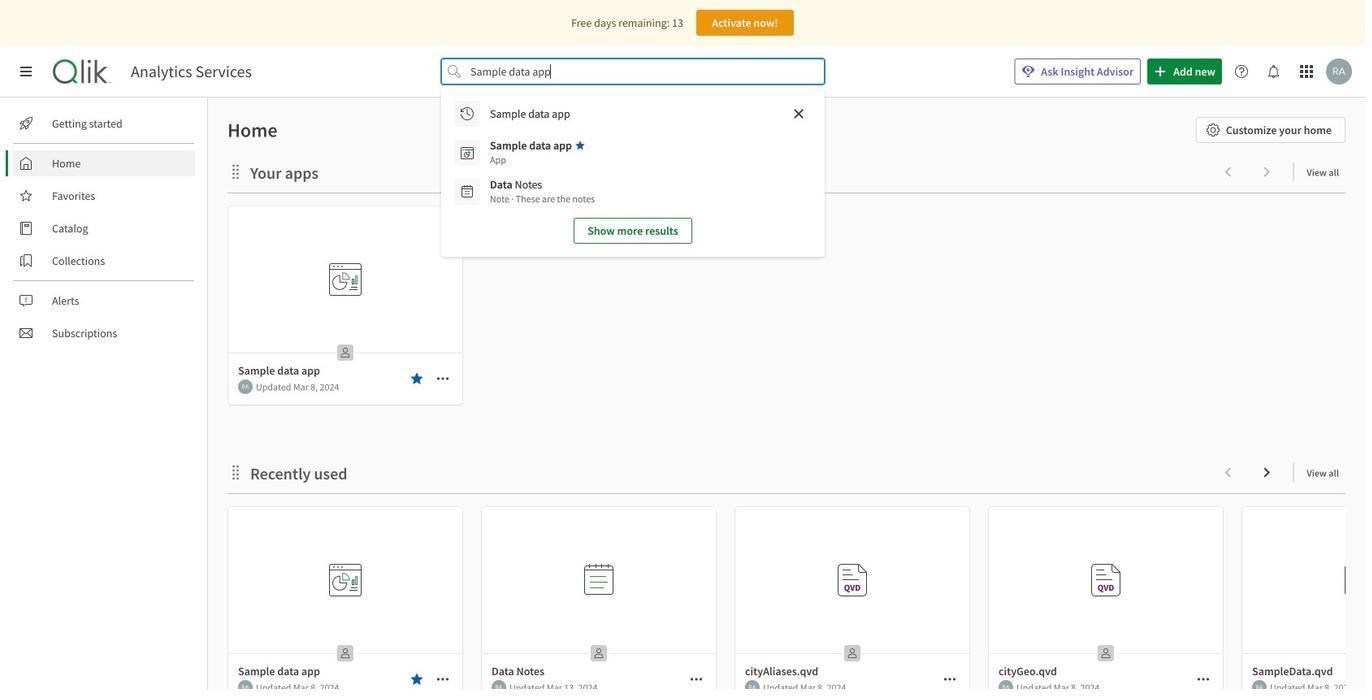 Task type: vqa. For each thing, say whether or not it's contained in the screenshot.
Close sidebar menu image
yes



Task type: locate. For each thing, give the bounding box(es) containing it.
list box
[[448, 94, 818, 250]]

Search for content text field
[[467, 59, 799, 85]]

1 vertical spatial remove from favorites image
[[410, 673, 423, 686]]

ruby anderson image
[[238, 380, 253, 394], [492, 680, 506, 689], [1252, 680, 1267, 689]]

1 remove from favorites image from the top
[[410, 372, 423, 385]]

2 remove from favorites image from the top
[[410, 673, 423, 686]]

0 horizontal spatial ruby anderson image
[[238, 380, 253, 394]]

0 vertical spatial move collection image
[[228, 164, 244, 180]]

ruby anderson image
[[1326, 59, 1352, 85], [238, 680, 253, 689], [745, 680, 760, 689], [999, 680, 1014, 689]]

2 horizontal spatial ruby anderson image
[[1252, 680, 1267, 689]]

more actions image
[[436, 372, 449, 385], [436, 673, 449, 686], [690, 673, 703, 686], [944, 673, 957, 686]]

0 vertical spatial remove from favorites image
[[410, 372, 423, 385]]

more actions image
[[1197, 673, 1210, 686]]

remove from favorites image
[[410, 372, 423, 385], [410, 673, 423, 686]]

main content
[[202, 98, 1365, 689]]

move collection image
[[228, 164, 244, 180], [228, 464, 244, 481]]

ruby anderson element
[[238, 380, 253, 394], [238, 680, 253, 689], [492, 680, 506, 689], [745, 680, 760, 689], [999, 680, 1014, 689], [1252, 680, 1267, 689]]



Task type: describe. For each thing, give the bounding box(es) containing it.
navigation pane element
[[0, 104, 207, 353]]

1 horizontal spatial ruby anderson image
[[492, 680, 506, 689]]

1 vertical spatial move collection image
[[228, 464, 244, 481]]

these are the notes element
[[490, 192, 595, 206]]

sample data app element
[[490, 138, 572, 153]]

close sidebar menu image
[[20, 65, 33, 78]]

analytics services element
[[131, 62, 252, 81]]



